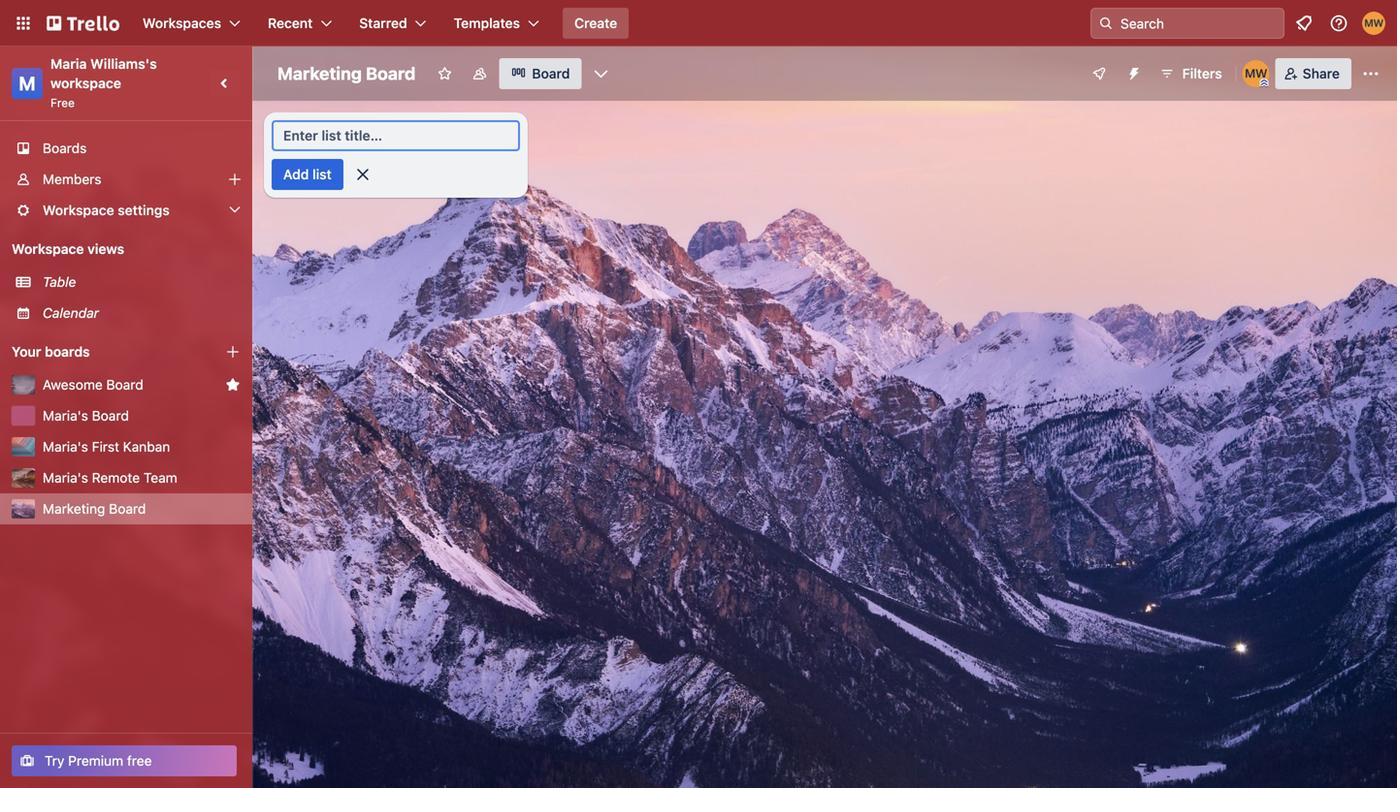 Task type: locate. For each thing, give the bounding box(es) containing it.
board up maria's board link
[[106, 377, 143, 393]]

1 vertical spatial maria's
[[43, 439, 88, 455]]

maria's for maria's remote team
[[43, 470, 88, 486]]

this member is an admin of this board. image
[[1260, 79, 1269, 87]]

1 horizontal spatial marketing board
[[277, 63, 416, 84]]

maria's inside maria's board link
[[43, 408, 88, 424]]

starred icon image
[[225, 377, 241, 393]]

add
[[283, 166, 309, 182]]

workspace down members
[[43, 202, 114, 218]]

maria's inside maria's remote team 'link'
[[43, 470, 88, 486]]

1 maria's from the top
[[43, 408, 88, 424]]

primary element
[[0, 0, 1397, 47]]

board for marketing board link
[[109, 501, 146, 517]]

workspace visible image
[[472, 66, 487, 81]]

team
[[144, 470, 177, 486]]

free
[[50, 96, 75, 110]]

maria's down awesome
[[43, 408, 88, 424]]

filters
[[1182, 65, 1222, 81]]

2 vertical spatial maria's
[[43, 470, 88, 486]]

0 horizontal spatial marketing board
[[43, 501, 146, 517]]

workspace inside popup button
[[43, 202, 114, 218]]

board left customize views icon
[[532, 65, 570, 81]]

board down 'starred' popup button
[[366, 63, 416, 84]]

show menu image
[[1361, 64, 1381, 83]]

try
[[45, 753, 64, 769]]

workspace settings button
[[0, 195, 252, 226]]

marketing down maria's remote team
[[43, 501, 105, 517]]

0 vertical spatial maria's
[[43, 408, 88, 424]]

board
[[366, 63, 416, 84], [532, 65, 570, 81], [106, 377, 143, 393], [92, 408, 129, 424], [109, 501, 146, 517]]

remote
[[92, 470, 140, 486]]

marketing board down starred
[[277, 63, 416, 84]]

members
[[43, 171, 101, 187]]

0 vertical spatial marketing
[[277, 63, 362, 84]]

awesome board
[[43, 377, 143, 393]]

maria williams (mariawilliams94) image right 'filters'
[[1242, 60, 1270, 87]]

0 vertical spatial maria williams (mariawilliams94) image
[[1362, 12, 1385, 35]]

awesome board link
[[43, 375, 217, 395]]

1 horizontal spatial marketing
[[277, 63, 362, 84]]

marketing board down maria's remote team
[[43, 501, 146, 517]]

marketing down recent dropdown button
[[277, 63, 362, 84]]

recent button
[[256, 8, 344, 39]]

workspace
[[50, 75, 121, 91]]

marketing board
[[277, 63, 416, 84], [43, 501, 146, 517]]

list
[[313, 166, 332, 182]]

try premium free
[[45, 753, 152, 769]]

0 horizontal spatial maria williams (mariawilliams94) image
[[1242, 60, 1270, 87]]

filters button
[[1153, 58, 1228, 89]]

maria williams's workspace free
[[50, 56, 160, 110]]

workspace views
[[12, 241, 124, 257]]

create button
[[563, 8, 629, 39]]

table
[[43, 274, 76, 290]]

Board name text field
[[268, 58, 425, 89]]

add board image
[[225, 344, 241, 360]]

maria williams (mariawilliams94) image right open information menu icon
[[1362, 12, 1385, 35]]

3 maria's from the top
[[43, 470, 88, 486]]

0 vertical spatial marketing board
[[277, 63, 416, 84]]

0 vertical spatial workspace
[[43, 202, 114, 218]]

your
[[12, 344, 41, 360]]

board link
[[499, 58, 582, 89]]

0 horizontal spatial marketing
[[43, 501, 105, 517]]

maria's inside maria's first kanban link
[[43, 439, 88, 455]]

board up maria's first kanban
[[92, 408, 129, 424]]

workspace up table
[[12, 241, 84, 257]]

board inside text box
[[366, 63, 416, 84]]

marketing
[[277, 63, 362, 84], [43, 501, 105, 517]]

your boards with 5 items element
[[12, 341, 196, 364]]

star or unstar board image
[[437, 66, 452, 81]]

views
[[87, 241, 124, 257]]

1 horizontal spatial maria williams (mariawilliams94) image
[[1362, 12, 1385, 35]]

workspace
[[43, 202, 114, 218], [12, 241, 84, 257]]

maria's left remote
[[43, 470, 88, 486]]

settings
[[118, 202, 170, 218]]

power ups image
[[1091, 66, 1107, 81]]

2 maria's from the top
[[43, 439, 88, 455]]

starred button
[[348, 8, 438, 39]]

workspace navigation collapse icon image
[[211, 70, 239, 97]]

try premium free button
[[12, 746, 237, 777]]

1 vertical spatial workspace
[[12, 241, 84, 257]]

maria's down maria's board
[[43, 439, 88, 455]]

maria
[[50, 56, 87, 72]]

recent
[[268, 15, 313, 31]]

maria williams (mariawilliams94) image
[[1362, 12, 1385, 35], [1242, 60, 1270, 87]]

back to home image
[[47, 8, 119, 39]]

maria's
[[43, 408, 88, 424], [43, 439, 88, 455], [43, 470, 88, 486]]

maria's first kanban
[[43, 439, 170, 455]]

board down remote
[[109, 501, 146, 517]]



Task type: vqa. For each thing, say whether or not it's contained in the screenshot.
the rightmost Create from template… image
no



Task type: describe. For each thing, give the bounding box(es) containing it.
maria's board
[[43, 408, 129, 424]]

your boards
[[12, 344, 90, 360]]

workspace for workspace views
[[12, 241, 84, 257]]

maria's remote team link
[[43, 469, 241, 488]]

0 notifications image
[[1292, 12, 1316, 35]]

create
[[574, 15, 617, 31]]

board for maria's board link
[[92, 408, 129, 424]]

m
[[19, 72, 36, 95]]

workspaces
[[143, 15, 221, 31]]

premium
[[68, 753, 123, 769]]

Enter list title… text field
[[272, 120, 520, 151]]

templates
[[454, 15, 520, 31]]

members link
[[0, 164, 252, 195]]

board for awesome board link
[[106, 377, 143, 393]]

boards
[[45, 344, 90, 360]]

maria's board link
[[43, 407, 241, 426]]

starred
[[359, 15, 407, 31]]

Search field
[[1114, 9, 1284, 38]]

first
[[92, 439, 119, 455]]

share button
[[1275, 58, 1351, 89]]

calendar
[[43, 305, 99, 321]]

awesome
[[43, 377, 103, 393]]

maria williams's workspace link
[[50, 56, 160, 91]]

cancel list editing image
[[353, 165, 372, 184]]

marketing inside board name text box
[[277, 63, 362, 84]]

maria's remote team
[[43, 470, 177, 486]]

boards link
[[0, 133, 252, 164]]

calendar link
[[43, 304, 241, 323]]

williams's
[[90, 56, 157, 72]]

search image
[[1098, 16, 1114, 31]]

maria's first kanban link
[[43, 438, 241, 457]]

maria's for maria's first kanban
[[43, 439, 88, 455]]

boards
[[43, 140, 87, 156]]

m link
[[12, 68, 43, 99]]

customize views image
[[591, 64, 611, 83]]

maria's for maria's board
[[43, 408, 88, 424]]

marketing board inside board name text box
[[277, 63, 416, 84]]

workspace for workspace settings
[[43, 202, 114, 218]]

1 vertical spatial maria williams (mariawilliams94) image
[[1242, 60, 1270, 87]]

1 vertical spatial marketing board
[[43, 501, 146, 517]]

templates button
[[442, 8, 551, 39]]

add list
[[283, 166, 332, 182]]

free
[[127, 753, 152, 769]]

automation image
[[1118, 58, 1146, 85]]

table link
[[43, 273, 241, 292]]

1 vertical spatial marketing
[[43, 501, 105, 517]]

share
[[1303, 65, 1340, 81]]

add list button
[[272, 159, 343, 190]]

workspace settings
[[43, 202, 170, 218]]

open information menu image
[[1329, 14, 1349, 33]]

workspaces button
[[131, 8, 252, 39]]

marketing board link
[[43, 500, 241, 519]]

kanban
[[123, 439, 170, 455]]



